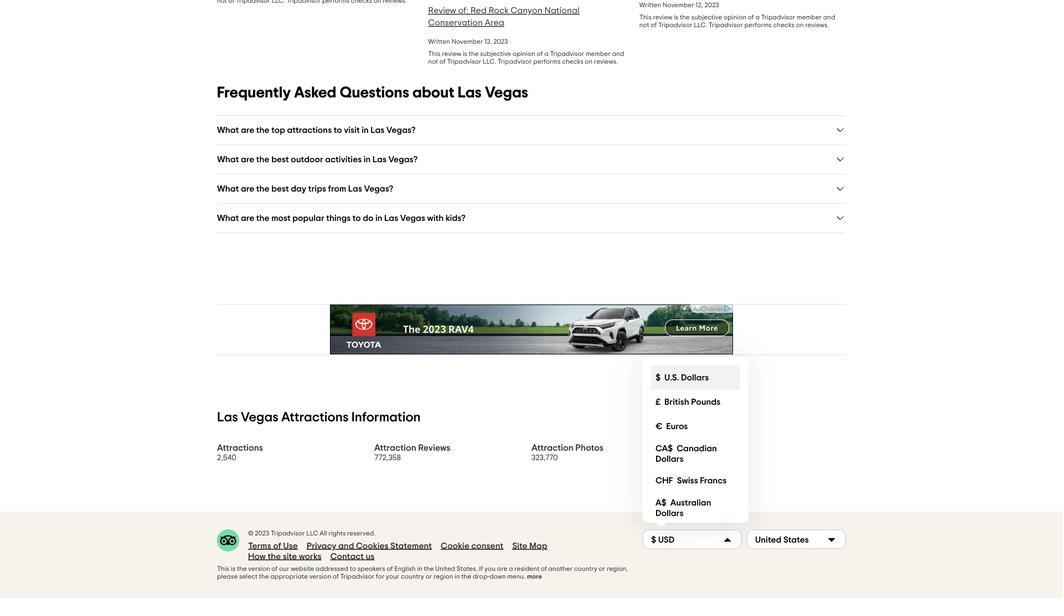 Task type: locate. For each thing, give the bounding box(es) containing it.
1 horizontal spatial vegas
[[400, 214, 425, 222]]

2 horizontal spatial this
[[640, 14, 652, 20]]

llc
[[307, 530, 318, 537]]

november left 12,
[[663, 2, 694, 8]]

to down contact us link
[[350, 566, 356, 572]]

2 what from the top
[[217, 155, 239, 164]]

not for written november 12, 2023 this review is the subjective opinion of a tripadvisor member and not of tripadvisor llc. tripadvisor performs checks on reviews.
[[640, 22, 649, 28]]

2,540
[[217, 454, 236, 462]]

1 vertical spatial not
[[428, 58, 438, 65]]

written inside written november 12, 2023 this review is the subjective opinion of a tripadvisor member and not of tripadvisor llc. tripadvisor performs checks on reviews.
[[640, 2, 661, 8]]

or
[[599, 566, 606, 572], [426, 573, 432, 580]]

best inside dropdown button
[[271, 184, 289, 193]]

opinion inside written november 12, 2023 this review is the subjective opinion of a tripadvisor member and not of tripadvisor llc. tripadvisor performs checks on reviews.
[[724, 14, 747, 20]]

how the site works link
[[248, 551, 322, 562]]

information
[[352, 411, 421, 424]]

0 vertical spatial performs
[[745, 22, 772, 28]]

1 vertical spatial november
[[452, 38, 483, 45]]

are for what are the most popular things to do in las vegas with kids?
[[241, 214, 254, 222]]

0 horizontal spatial member
[[586, 50, 611, 57]]

$ usd
[[651, 536, 675, 544]]

on inside written november 12, 2023 this review is the subjective opinion of a tripadvisor member and not of tripadvisor llc. tripadvisor performs checks on reviews.
[[796, 22, 804, 28]]

1 horizontal spatial a
[[545, 50, 549, 57]]

on inside written november 13, 2023 this review is the subjective opinion of a tripadvisor member and not of tripadvisor llc. tripadvisor performs checks on reviews.
[[585, 58, 593, 65]]

1 horizontal spatial performs
[[745, 22, 772, 28]]

written down conservation
[[428, 38, 450, 45]]

1 horizontal spatial on
[[796, 22, 804, 28]]

1 vertical spatial written
[[428, 38, 450, 45]]

attraction reviews 772,358
[[374, 443, 451, 462]]

1 vertical spatial best
[[271, 184, 289, 193]]

in right english
[[417, 566, 423, 572]]

is inside written november 13, 2023 this review is the subjective opinion of a tripadvisor member and not of tripadvisor llc. tripadvisor performs checks on reviews.
[[463, 50, 467, 57]]

in
[[362, 125, 369, 134], [364, 155, 371, 164], [376, 214, 383, 222], [417, 566, 423, 572], [455, 573, 460, 580]]

website
[[291, 566, 314, 572]]

1 vertical spatial reviews.
[[594, 58, 618, 65]]

if
[[479, 566, 483, 572]]

works
[[299, 552, 322, 561]]

version down how
[[248, 566, 270, 572]]

1 horizontal spatial review
[[653, 14, 673, 20]]

0 vertical spatial vegas
[[485, 85, 528, 100]]

best inside dropdown button
[[271, 155, 289, 164]]

2023 for written november 13, 2023
[[494, 38, 508, 45]]

2 vertical spatial a
[[509, 566, 513, 572]]

2 horizontal spatial and
[[824, 14, 836, 20]]

country down english
[[401, 573, 424, 580]]

are inside . if you are a resident of another country or region, please select the appropriate version of tripadvisor for your country or region in the drop-down menu.
[[497, 566, 508, 572]]

in right visit
[[362, 125, 369, 134]]

0 horizontal spatial review
[[442, 50, 461, 57]]

llc. down 12,
[[694, 22, 708, 28]]

0 horizontal spatial not
[[428, 58, 438, 65]]

llc. inside written november 12, 2023 this review is the subjective opinion of a tripadvisor member and not of tripadvisor llc. tripadvisor performs checks on reviews.
[[694, 22, 708, 28]]

this
[[640, 14, 652, 20], [428, 50, 441, 57], [217, 566, 229, 572]]

privacy and cookies statement
[[307, 541, 432, 550]]

0 vertical spatial member
[[797, 14, 822, 20]]

member
[[797, 14, 822, 20], [586, 50, 611, 57]]

is for 12,
[[674, 14, 679, 20]]

states
[[784, 536, 809, 544], [457, 566, 476, 572]]

opinion inside written november 13, 2023 this review is the subjective opinion of a tripadvisor member and not of tripadvisor llc. tripadvisor performs checks on reviews.
[[513, 50, 536, 57]]

and inside written november 13, 2023 this review is the subjective opinion of a tripadvisor member and not of tripadvisor llc. tripadvisor performs checks on reviews.
[[612, 50, 624, 57]]

0 vertical spatial to
[[334, 125, 342, 134]]

the inside written november 13, 2023 this review is the subjective opinion of a tripadvisor member and not of tripadvisor llc. tripadvisor performs checks on reviews.
[[469, 50, 479, 57]]

0 horizontal spatial this
[[217, 566, 229, 572]]

0 vertical spatial best
[[271, 155, 289, 164]]

tripadvisor inside . if you are a resident of another country or region, please select the appropriate version of tripadvisor for your country or region in the drop-down menu.
[[340, 573, 375, 580]]

1 what from the top
[[217, 125, 239, 134]]

reviews. inside written november 13, 2023 this review is the subjective opinion of a tripadvisor member and not of tripadvisor llc. tripadvisor performs checks on reviews.
[[594, 58, 618, 65]]

version down addressed
[[309, 573, 331, 580]]

in right activities
[[364, 155, 371, 164]]

0 vertical spatial not
[[640, 22, 649, 28]]

0 vertical spatial 2023
[[705, 2, 719, 8]]

$
[[651, 536, 656, 544]]

0 horizontal spatial version
[[248, 566, 270, 572]]

llc. down 13,
[[483, 58, 496, 65]]

country
[[574, 566, 598, 572], [401, 573, 424, 580]]

this inside written november 13, 2023 this review is the subjective opinion of a tripadvisor member and not of tripadvisor llc. tripadvisor performs checks on reviews.
[[428, 50, 441, 57]]

1 horizontal spatial attraction
[[532, 443, 574, 453]]

member inside written november 12, 2023 this review is the subjective opinion of a tripadvisor member and not of tripadvisor llc. tripadvisor performs checks on reviews.
[[797, 14, 822, 20]]

written for written november 12, 2023
[[640, 2, 661, 8]]

performs for written november 12, 2023
[[745, 22, 772, 28]]

site map link
[[512, 541, 548, 551]]

2 vertical spatial and
[[338, 541, 354, 550]]

are for what are the best outdoor activities in las vegas?
[[241, 155, 254, 164]]

1 horizontal spatial is
[[463, 50, 467, 57]]

1 horizontal spatial states
[[784, 536, 809, 544]]

0 vertical spatial dollars
[[681, 373, 709, 382]]

2023 for written november 12, 2023
[[705, 2, 719, 8]]

subjective inside written november 13, 2023 this review is the subjective opinion of a tripadvisor member and not of tripadvisor llc. tripadvisor performs checks on reviews.
[[480, 50, 511, 57]]

what inside dropdown button
[[217, 155, 239, 164]]

0 horizontal spatial reviews.
[[594, 58, 618, 65]]

our
[[279, 566, 289, 572]]

or left region
[[426, 573, 432, 580]]

review inside written november 12, 2023 this review is the subjective opinion of a tripadvisor member and not of tripadvisor llc. tripadvisor performs checks on reviews.
[[653, 14, 673, 20]]

1 horizontal spatial reviews.
[[805, 22, 829, 28]]

0 horizontal spatial subjective
[[480, 50, 511, 57]]

reviews. for written november 12, 2023 this review is the subjective opinion of a tripadvisor member and not of tripadvisor llc. tripadvisor performs checks on reviews.
[[805, 22, 829, 28]]

ca$  canadian
[[656, 444, 717, 453]]

how
[[248, 552, 266, 561]]

checks
[[774, 22, 795, 28], [562, 58, 584, 65]]

consent
[[471, 541, 504, 550]]

not inside written november 12, 2023 this review is the subjective opinion of a tripadvisor member and not of tripadvisor llc. tripadvisor performs checks on reviews.
[[640, 22, 649, 28]]

to inside what are the most popular things to do in las vegas with kids? dropdown button
[[353, 214, 361, 222]]

review for written november 12, 2023
[[653, 14, 673, 20]]

site
[[283, 552, 297, 561]]

llc. inside written november 13, 2023 this review is the subjective opinion of a tripadvisor member and not of tripadvisor llc. tripadvisor performs checks on reviews.
[[483, 58, 496, 65]]

november left 13,
[[452, 38, 483, 45]]

2023 inside written november 13, 2023 this review is the subjective opinion of a tripadvisor member and not of tripadvisor llc. tripadvisor performs checks on reviews.
[[494, 38, 508, 45]]

subjective for 12,
[[692, 14, 722, 20]]

dollars down ca$  canadian
[[656, 454, 684, 463]]

list box
[[643, 357, 749, 523]]

1 vertical spatial subjective
[[480, 50, 511, 57]]

best left the day
[[271, 184, 289, 193]]

1 vertical spatial a
[[545, 50, 549, 57]]

a inside . if you are a resident of another country or region, please select the appropriate version of tripadvisor for your country or region in the drop-down menu.
[[509, 566, 513, 572]]

reviews. for written november 13, 2023 this review is the subjective opinion of a tripadvisor member and not of tripadvisor llc. tripadvisor performs checks on reviews.
[[594, 58, 618, 65]]

outdoor
[[291, 155, 323, 164]]

written left 12,
[[640, 2, 661, 8]]

1 horizontal spatial member
[[797, 14, 822, 20]]

subjective down 12,
[[692, 14, 722, 20]]

las
[[458, 85, 482, 100], [371, 125, 385, 134], [373, 155, 387, 164], [348, 184, 362, 193], [384, 214, 398, 222], [217, 411, 238, 424]]

francs
[[700, 476, 727, 485]]

1 horizontal spatial written
[[640, 2, 661, 8]]

is inside written november 12, 2023 this review is the subjective opinion of a tripadvisor member and not of tripadvisor llc. tripadvisor performs checks on reviews.
[[674, 14, 679, 20]]

1 horizontal spatial november
[[663, 2, 694, 8]]

.
[[476, 566, 478, 572]]

0 horizontal spatial on
[[585, 58, 593, 65]]

0 horizontal spatial country
[[401, 573, 424, 580]]

2 vertical spatial is
[[231, 566, 236, 572]]

performs for written november 13, 2023
[[534, 58, 561, 65]]

1 vertical spatial on
[[585, 58, 593, 65]]

written inside written november 13, 2023 this review is the subjective opinion of a tripadvisor member and not of tripadvisor llc. tripadvisor performs checks on reviews.
[[428, 38, 450, 45]]

dollars
[[681, 373, 709, 382], [656, 454, 684, 463], [656, 509, 684, 518]]

1 vertical spatial performs
[[534, 58, 561, 65]]

what
[[217, 125, 239, 134], [217, 155, 239, 164], [217, 184, 239, 193], [217, 214, 239, 222]]

0 vertical spatial this
[[640, 14, 652, 20]]

frequently asked questions about las vegas
[[217, 85, 528, 100]]

performs inside written november 12, 2023 this review is the subjective opinion of a tripadvisor member and not of tripadvisor llc. tripadvisor performs checks on reviews.
[[745, 22, 772, 28]]

0 vertical spatial a
[[756, 14, 760, 20]]

12,
[[696, 2, 703, 8]]

1 horizontal spatial 2023
[[494, 38, 508, 45]]

1 vertical spatial or
[[426, 573, 432, 580]]

0 horizontal spatial written
[[428, 38, 450, 45]]

vegas? for what are the best day trips from las vegas?
[[364, 184, 393, 193]]

the inside site map how the site works
[[268, 552, 281, 561]]

1 attraction from the left
[[374, 443, 416, 453]]

323,770
[[532, 454, 558, 462]]

are inside dropdown button
[[241, 155, 254, 164]]

las right activities
[[373, 155, 387, 164]]

vegas inside dropdown button
[[400, 214, 425, 222]]

cookies
[[356, 541, 389, 550]]

0 vertical spatial united
[[756, 536, 782, 544]]

0 vertical spatial states
[[784, 536, 809, 544]]

subjective for 13,
[[480, 50, 511, 57]]

1 horizontal spatial not
[[640, 22, 649, 28]]

0 horizontal spatial november
[[452, 38, 483, 45]]

what are the top attractions to visit in las vegas?
[[217, 125, 416, 134]]

2 best from the top
[[271, 184, 289, 193]]

in right region
[[455, 573, 460, 580]]

checks inside written november 13, 2023 this review is the subjective opinion of a tripadvisor member and not of tripadvisor llc. tripadvisor performs checks on reviews.
[[562, 58, 584, 65]]

in inside dropdown button
[[364, 155, 371, 164]]

november
[[663, 2, 694, 8], [452, 38, 483, 45]]

0 horizontal spatial checks
[[562, 58, 584, 65]]

0 vertical spatial on
[[796, 22, 804, 28]]

to left "do"
[[353, 214, 361, 222]]

dollars up £  british pounds
[[681, 373, 709, 382]]

1 vertical spatial is
[[463, 50, 467, 57]]

advertisement region
[[330, 305, 733, 355]]

are
[[241, 125, 254, 134], [241, 155, 254, 164], [241, 184, 254, 193], [241, 214, 254, 222], [497, 566, 508, 572]]

review for written november 13, 2023
[[442, 50, 461, 57]]

this for written november 12, 2023
[[640, 14, 652, 20]]

another
[[549, 566, 573, 572]]

1 vertical spatial opinion
[[513, 50, 536, 57]]

3 what from the top
[[217, 184, 239, 193]]

1 horizontal spatial opinion
[[724, 14, 747, 20]]

attractions 2,540
[[217, 443, 263, 462]]

a inside written november 12, 2023 this review is the subjective opinion of a tripadvisor member and not of tripadvisor llc. tripadvisor performs checks on reviews.
[[756, 14, 760, 20]]

1 vertical spatial to
[[353, 214, 361, 222]]

© 2023 tripadvisor llc all rights reserved.
[[248, 530, 376, 537]]

more button
[[527, 573, 542, 580]]

0 vertical spatial and
[[824, 14, 836, 20]]

vegas left with
[[400, 214, 425, 222]]

dollars inside ca$  canadian dollars
[[656, 454, 684, 463]]

dollars for $  u.s. dollars
[[681, 373, 709, 382]]

of
[[748, 14, 754, 20], [651, 22, 657, 28], [537, 50, 543, 57], [440, 58, 446, 65], [273, 541, 281, 550], [272, 566, 278, 572], [387, 566, 393, 572], [541, 566, 547, 572], [333, 573, 339, 580]]

las inside dropdown button
[[373, 155, 387, 164]]

things
[[326, 214, 351, 222]]

0 vertical spatial country
[[574, 566, 598, 572]]

0 horizontal spatial or
[[426, 573, 432, 580]]

2023 right ©
[[255, 530, 269, 537]]

a
[[756, 14, 760, 20], [545, 50, 549, 57], [509, 566, 513, 572]]

subjective down 13,
[[480, 50, 511, 57]]

£  british
[[656, 398, 689, 407]]

november inside written november 13, 2023 this review is the subjective opinion of a tripadvisor member and not of tripadvisor llc. tripadvisor performs checks on reviews.
[[452, 38, 483, 45]]

to left visit
[[334, 125, 342, 134]]

0 vertical spatial written
[[640, 2, 661, 8]]

vegas up attractions 2,540
[[241, 411, 279, 424]]

las up attractions 2,540
[[217, 411, 238, 424]]

performs
[[745, 22, 772, 28], [534, 58, 561, 65]]

do
[[363, 214, 374, 222]]

attraction inside 'attraction reviews 772,358'
[[374, 443, 416, 453]]

list box containing $  u.s. dollars
[[643, 357, 749, 523]]

0 horizontal spatial vegas
[[241, 411, 279, 424]]

1 vertical spatial vegas
[[400, 214, 425, 222]]

1 vertical spatial dollars
[[656, 454, 684, 463]]

site
[[512, 541, 528, 550]]

1 vertical spatial member
[[586, 50, 611, 57]]

1 vertical spatial review
[[442, 50, 461, 57]]

vegas? for what are the best outdoor activities in las vegas?
[[389, 155, 418, 164]]

2 vertical spatial vegas?
[[364, 184, 393, 193]]

and
[[824, 14, 836, 20], [612, 50, 624, 57], [338, 541, 354, 550]]

1 horizontal spatial and
[[612, 50, 624, 57]]

1 horizontal spatial checks
[[774, 22, 795, 28]]

vegas?
[[387, 125, 416, 134], [389, 155, 418, 164], [364, 184, 393, 193]]

attraction up 772,358
[[374, 443, 416, 453]]

your
[[386, 573, 400, 580]]

1 vertical spatial and
[[612, 50, 624, 57]]

llc. for 12,
[[694, 22, 708, 28]]

0 vertical spatial attractions
[[281, 411, 349, 424]]

0 vertical spatial is
[[674, 14, 679, 20]]

las right 'about'
[[458, 85, 482, 100]]

1 horizontal spatial this
[[428, 50, 441, 57]]

1 vertical spatial version
[[309, 573, 331, 580]]

attraction
[[374, 443, 416, 453], [532, 443, 574, 453]]

please
[[217, 573, 238, 580]]

and inside written november 12, 2023 this review is the subjective opinion of a tripadvisor member and not of tripadvisor llc. tripadvisor performs checks on reviews.
[[824, 14, 836, 20]]

2 vertical spatial vegas
[[241, 411, 279, 424]]

0 vertical spatial review
[[653, 14, 673, 20]]

dollars inside a$  australian dollars
[[656, 509, 684, 518]]

member inside written november 13, 2023 this review is the subjective opinion of a tripadvisor member and not of tripadvisor llc. tripadvisor performs checks on reviews.
[[586, 50, 611, 57]]

1 vertical spatial this
[[428, 50, 441, 57]]

reviews. inside written november 12, 2023 this review is the subjective opinion of a tripadvisor member and not of tripadvisor llc. tripadvisor performs checks on reviews.
[[805, 22, 829, 28]]

4 what from the top
[[217, 214, 239, 222]]

subjective inside written november 12, 2023 this review is the subjective opinion of a tripadvisor member and not of tripadvisor llc. tripadvisor performs checks on reviews.
[[692, 14, 722, 20]]

resident
[[515, 566, 540, 572]]

attraction inside attraction photos 323,770
[[532, 443, 574, 453]]

1 best from the top
[[271, 155, 289, 164]]

2023 right 12,
[[705, 2, 719, 8]]

member for written november 12, 2023 this review is the subjective opinion of a tripadvisor member and not of tripadvisor llc. tripadvisor performs checks on reviews.
[[797, 14, 822, 20]]

0 horizontal spatial a
[[509, 566, 513, 572]]

0 horizontal spatial united
[[435, 566, 455, 572]]

1 horizontal spatial llc.
[[694, 22, 708, 28]]

1 vertical spatial checks
[[562, 58, 584, 65]]

november inside written november 12, 2023 this review is the subjective opinion of a tripadvisor member and not of tripadvisor llc. tripadvisor performs checks on reviews.
[[663, 2, 694, 8]]

review inside written november 13, 2023 this review is the subjective opinion of a tripadvisor member and not of tripadvisor llc. tripadvisor performs checks on reviews.
[[442, 50, 461, 57]]

0 vertical spatial reviews.
[[805, 22, 829, 28]]

a inside written november 13, 2023 this review is the subjective opinion of a tripadvisor member and not of tripadvisor llc. tripadvisor performs checks on reviews.
[[545, 50, 549, 57]]

what are the most popular things to do in las vegas with kids? button
[[217, 213, 846, 224]]

us
[[366, 552, 375, 561]]

or left region,
[[599, 566, 606, 572]]

dollars down a$  australian
[[656, 509, 684, 518]]

vegas up what are the top attractions to visit in las vegas? dropdown button
[[485, 85, 528, 100]]

0 vertical spatial subjective
[[692, 14, 722, 20]]

2023 right 13,
[[494, 38, 508, 45]]

1 horizontal spatial or
[[599, 566, 606, 572]]

all
[[320, 530, 327, 537]]

most
[[271, 214, 291, 222]]

country right the "another"
[[574, 566, 598, 572]]

best left "outdoor"
[[271, 155, 289, 164]]

the
[[680, 14, 690, 20], [469, 50, 479, 57], [256, 125, 270, 134], [256, 155, 270, 164], [256, 184, 270, 193], [256, 214, 270, 222], [268, 552, 281, 561], [237, 566, 247, 572], [424, 566, 434, 572], [259, 573, 269, 580], [462, 573, 471, 580]]

0 horizontal spatial llc.
[[483, 58, 496, 65]]

time
[[714, 443, 734, 453]]

2 attraction from the left
[[532, 443, 574, 453]]

subjective
[[692, 14, 722, 20], [480, 50, 511, 57]]

to
[[334, 125, 342, 134], [353, 214, 361, 222], [350, 566, 356, 572]]

this inside written november 12, 2023 this review is the subjective opinion of a tripadvisor member and not of tripadvisor llc. tripadvisor performs checks on reviews.
[[640, 14, 652, 20]]

1 vertical spatial states
[[457, 566, 476, 572]]

0 horizontal spatial opinion
[[513, 50, 536, 57]]

1 horizontal spatial subjective
[[692, 14, 722, 20]]

from
[[328, 184, 346, 193]]

cookie consent
[[441, 541, 504, 550]]

2 horizontal spatial a
[[756, 14, 760, 20]]

the inside dropdown button
[[256, 155, 270, 164]]

not inside written november 13, 2023 this review is the subjective opinion of a tripadvisor member and not of tripadvisor llc. tripadvisor performs checks on reviews.
[[428, 58, 438, 65]]

attraction up 323,770
[[532, 443, 574, 453]]

2023 inside written november 12, 2023 this review is the subjective opinion of a tripadvisor member and not of tripadvisor llc. tripadvisor performs checks on reviews.
[[705, 2, 719, 8]]

checks inside written november 12, 2023 this review is the subjective opinion of a tripadvisor member and not of tripadvisor llc. tripadvisor performs checks on reviews.
[[774, 22, 795, 28]]

2023
[[705, 2, 719, 8], [494, 38, 508, 45], [255, 530, 269, 537]]

2 horizontal spatial is
[[674, 14, 679, 20]]

0 horizontal spatial performs
[[534, 58, 561, 65]]

performs inside written november 13, 2023 this review is the subjective opinion of a tripadvisor member and not of tripadvisor llc. tripadvisor performs checks on reviews.
[[534, 58, 561, 65]]

attractions
[[281, 411, 349, 424], [217, 443, 263, 453]]

vegas? inside dropdown button
[[389, 155, 418, 164]]

what for what are the most popular things to do in las vegas with kids?
[[217, 214, 239, 222]]

attraction photos 323,770
[[532, 443, 604, 462]]

2 vertical spatial dollars
[[656, 509, 684, 518]]

november for 13,
[[452, 38, 483, 45]]



Task type: vqa. For each thing, say whether or not it's contained in the screenshot.
Attraction Photos 323,770 at the bottom of page
yes



Task type: describe. For each thing, give the bounding box(es) containing it.
dollars for a$  australian dollars
[[656, 509, 684, 518]]

questions
[[340, 85, 409, 100]]

reserved.
[[347, 530, 376, 537]]

$ usd button
[[643, 530, 742, 549]]

what for what are the best outdoor activities in las vegas?
[[217, 155, 239, 164]]

dollars for ca$  canadian dollars
[[656, 454, 684, 463]]

local
[[689, 443, 712, 453]]

november for 12,
[[663, 2, 694, 8]]

0 horizontal spatial is
[[231, 566, 236, 572]]

las vegas attractions information
[[217, 411, 421, 424]]

what for what are the top attractions to visit in las vegas?
[[217, 125, 239, 134]]

attraction for attraction reviews
[[374, 443, 416, 453]]

addressed
[[316, 566, 349, 572]]

2 vertical spatial this
[[217, 566, 229, 572]]

a for written november 12, 2023
[[756, 14, 760, 20]]

written for written november 13, 2023
[[428, 38, 450, 45]]

map
[[530, 541, 548, 550]]

cookie consent button
[[441, 541, 504, 551]]

772,358
[[374, 454, 401, 462]]

to inside dropdown button
[[334, 125, 342, 134]]

local time
[[689, 443, 734, 453]]

terms of use
[[248, 541, 298, 550]]

2 vertical spatial to
[[350, 566, 356, 572]]

states inside popup button
[[784, 536, 809, 544]]

chf  swiss
[[656, 476, 698, 485]]

and for written november 13, 2023 this review is the subjective opinion of a tripadvisor member and not of tripadvisor llc. tripadvisor performs checks on reviews.
[[612, 50, 624, 57]]

are for what are the top attractions to visit in las vegas?
[[241, 125, 254, 134]]

review
[[428, 6, 456, 15]]

checks for written november 13, 2023 this review is the subjective opinion of a tripadvisor member and not of tripadvisor llc. tripadvisor performs checks on reviews.
[[562, 58, 584, 65]]

a for written november 13, 2023
[[545, 50, 549, 57]]

statement
[[391, 541, 432, 550]]

ca$  canadian dollars
[[656, 444, 717, 463]]

national
[[545, 6, 580, 15]]

reviews
[[418, 443, 451, 453]]

and for written november 12, 2023 this review is the subjective opinion of a tripadvisor member and not of tripadvisor llc. tripadvisor performs checks on reviews.
[[824, 14, 836, 20]]

in right "do"
[[376, 214, 383, 222]]

member for written november 13, 2023 this review is the subjective opinion of a tripadvisor member and not of tripadvisor llc. tripadvisor performs checks on reviews.
[[586, 50, 611, 57]]

down
[[490, 573, 506, 580]]

this for written november 13, 2023
[[428, 50, 441, 57]]

top
[[271, 125, 285, 134]]

you
[[485, 566, 496, 572]]

2 vertical spatial 2023
[[255, 530, 269, 537]]

trips
[[308, 184, 326, 193]]

drop-
[[473, 573, 490, 580]]

las right "do"
[[384, 214, 398, 222]]

las right from
[[348, 184, 362, 193]]

for
[[376, 573, 385, 580]]

visit
[[344, 125, 360, 134]]

united states
[[756, 536, 809, 544]]

written november 13, 2023 this review is the subjective opinion of a tripadvisor member and not of tripadvisor llc. tripadvisor performs checks on reviews.
[[428, 38, 624, 65]]

the inside written november 12, 2023 this review is the subjective opinion of a tripadvisor member and not of tripadvisor llc. tripadvisor performs checks on reviews.
[[680, 14, 690, 20]]

pounds
[[691, 398, 721, 407]]

attractions
[[287, 125, 332, 134]]

review of: red rock canyon national conservation area link
[[428, 6, 580, 27]]

version inside . if you are a resident of another country or region, please select the appropriate version of tripadvisor for your country or region in the drop-down menu.
[[309, 573, 331, 580]]

what are the best outdoor activities in las vegas? button
[[217, 154, 846, 165]]

chf  swiss francs
[[656, 476, 727, 485]]

about
[[413, 85, 455, 100]]

1 horizontal spatial attractions
[[281, 411, 349, 424]]

privacy
[[307, 541, 337, 550]]

written november 12, 2023 this review is the subjective opinion of a tripadvisor member and not of tripadvisor llc. tripadvisor performs checks on reviews.
[[640, 2, 836, 28]]

frequently
[[217, 85, 291, 100]]

what are the top attractions to visit in las vegas? button
[[217, 125, 846, 136]]

use
[[283, 541, 298, 550]]

2 horizontal spatial vegas
[[485, 85, 528, 100]]

0 vertical spatial version
[[248, 566, 270, 572]]

what are the best outdoor activities in las vegas?
[[217, 155, 418, 164]]

rock
[[489, 6, 509, 15]]

photos
[[576, 443, 604, 453]]

0 vertical spatial vegas?
[[387, 125, 416, 134]]

llc. for 13,
[[483, 58, 496, 65]]

usd
[[658, 536, 675, 544]]

review of: red rock canyon national conservation area
[[428, 6, 580, 27]]

not for written november 13, 2023 this review is the subjective opinion of a tripadvisor member and not of tripadvisor llc. tripadvisor performs checks on reviews.
[[428, 58, 438, 65]]

english
[[394, 566, 416, 572]]

1 horizontal spatial country
[[574, 566, 598, 572]]

select
[[239, 573, 258, 580]]

what for what are the best day trips from las vegas?
[[217, 184, 239, 193]]

1 vertical spatial attractions
[[217, 443, 263, 453]]

terms
[[248, 541, 271, 550]]

on for written november 13, 2023 this review is the subjective opinion of a tripadvisor member and not of tripadvisor llc. tripadvisor performs checks on reviews.
[[585, 58, 593, 65]]

what are the best day trips from las vegas? button
[[217, 183, 846, 194]]

region,
[[607, 566, 628, 572]]

. if you are a resident of another country or region, please select the appropriate version of tripadvisor for your country or region in the drop-down menu.
[[217, 566, 628, 580]]

united inside popup button
[[756, 536, 782, 544]]

contact us
[[330, 552, 375, 561]]

what are the most popular things to do in las vegas with kids?
[[217, 214, 466, 222]]

£  british pounds
[[656, 398, 721, 407]]

a$  australian dollars
[[656, 498, 712, 518]]

red
[[471, 6, 487, 15]]

best for day
[[271, 184, 289, 193]]

of:
[[458, 6, 469, 15]]

with
[[427, 214, 444, 222]]

opinion for written november 13, 2023
[[513, 50, 536, 57]]

more
[[527, 573, 542, 580]]

a$  australian
[[656, 498, 712, 507]]

and inside 'link'
[[338, 541, 354, 550]]

appropriate
[[270, 573, 308, 580]]

contact us link
[[330, 551, 375, 562]]

popular
[[293, 214, 324, 222]]

©
[[248, 530, 253, 537]]

attraction for attraction photos
[[532, 443, 574, 453]]

0 horizontal spatial states
[[457, 566, 476, 572]]

united states button
[[747, 530, 846, 549]]

rights
[[329, 530, 346, 537]]

checks for written november 12, 2023 this review is the subjective opinion of a tripadvisor member and not of tripadvisor llc. tripadvisor performs checks on reviews.
[[774, 22, 795, 28]]

are for what are the best day trips from las vegas?
[[241, 184, 254, 193]]

day
[[291, 184, 306, 193]]

1 vertical spatial country
[[401, 573, 424, 580]]

las right visit
[[371, 125, 385, 134]]

1 vertical spatial united
[[435, 566, 455, 572]]

best for outdoor
[[271, 155, 289, 164]]

kids?
[[446, 214, 466, 222]]

canyon
[[511, 6, 543, 15]]

contact
[[330, 552, 364, 561]]

is for 13,
[[463, 50, 467, 57]]

area
[[485, 18, 505, 27]]

in inside . if you are a resident of another country or region, please select the appropriate version of tripadvisor for your country or region in the drop-down menu.
[[455, 573, 460, 580]]

opinion for written november 12, 2023
[[724, 14, 747, 20]]

cookie
[[441, 541, 470, 550]]

region
[[434, 573, 453, 580]]

on for written november 12, 2023 this review is the subjective opinion of a tripadvisor member and not of tripadvisor llc. tripadvisor performs checks on reviews.
[[796, 22, 804, 28]]

this is the version of our website addressed to speakers of english in the united states
[[217, 566, 476, 572]]

menu.
[[508, 573, 526, 580]]

what are the best day trips from las vegas?
[[217, 184, 393, 193]]



